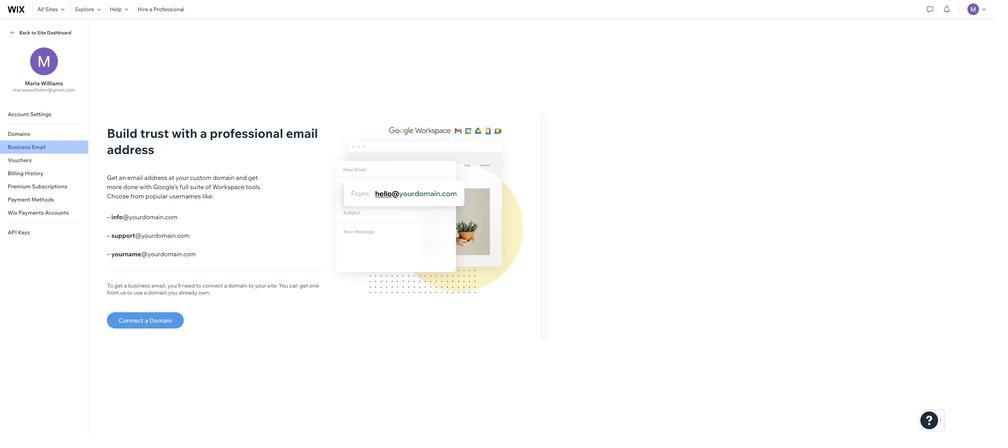Task type: describe. For each thing, give the bounding box(es) containing it.
domain
[[150, 317, 172, 324]]

or
[[127, 289, 132, 296]]

keys
[[18, 229, 30, 236]]

all sites
[[37, 6, 58, 13]]

trust
[[140, 125, 169, 141]]

domain inside get an email address at your custom domain and get more done with google's full suite of workspace tools. choose from popular usernames like:
[[213, 174, 235, 181]]

connect a domain button
[[107, 312, 184, 329]]

popular
[[146, 192, 168, 200]]

your inside get an email address at your custom domain and get more done with google's full suite of workspace tools. choose from popular usernames like:
[[176, 174, 189, 181]]

full
[[180, 183, 189, 191]]

hire a professional link
[[133, 0, 189, 19]]

@yourdomain.com for – support @yourdomain.com
[[135, 232, 190, 239]]

an
[[119, 174, 126, 181]]

with inside get an email address at your custom domain and get more done with google's full suite of workspace tools. choose from popular usernames like:
[[140, 183, 152, 191]]

payment methods link
[[0, 193, 88, 206]]

business email link
[[0, 141, 88, 154]]

professional
[[210, 125, 283, 141]]

wix payments accounts
[[8, 209, 69, 216]]

– for – info @yourdomain.com
[[107, 213, 110, 221]]

at
[[169, 174, 174, 181]]

vouchers link
[[0, 154, 88, 167]]

you'll
[[168, 282, 181, 289]]

– info @yourdomain.com
[[107, 213, 178, 221]]

all
[[37, 6, 44, 13]]

mariaaawilliams@gmail.com
[[13, 87, 75, 93]]

email,
[[151, 282, 166, 289]]

– for – yourname @yourdomain.com
[[107, 250, 110, 258]]

account settings
[[8, 111, 51, 118]]

address inside build trust with a professional email address
[[107, 142, 154, 157]]

vouchers
[[8, 157, 32, 164]]

get an email address at your custom domain and get more done with google's full suite of workspace tools. choose from popular usernames like:
[[107, 174, 262, 200]]

premium subscriptions
[[8, 183, 67, 190]]

your inside to get a business email, you'll need to connect a domain to your site. you can get one from us or use a domain you already own.
[[255, 282, 266, 289]]

accounts
[[45, 209, 69, 216]]

us
[[120, 289, 126, 296]]

api keys link
[[0, 226, 88, 239]]

from inside get an email address at your custom domain and get more done with google's full suite of workspace tools. choose from popular usernames like:
[[130, 192, 144, 200]]

can
[[289, 282, 298, 289]]

usernames
[[169, 192, 201, 200]]

0 horizontal spatial get
[[114, 282, 123, 289]]

dashboard
[[47, 30, 71, 35]]

tools.
[[246, 183, 262, 191]]

2 horizontal spatial to
[[249, 282, 254, 289]]

to inside sidebar element
[[31, 30, 36, 35]]

account settings link
[[0, 108, 88, 121]]

like:
[[202, 192, 214, 200]]

domain left you
[[148, 289, 167, 296]]

get inside get an email address at your custom domain and get more done with google's full suite of workspace tools. choose from popular usernames like:
[[248, 174, 258, 181]]

email inside build trust with a professional email address
[[286, 125, 318, 141]]

connect
[[119, 317, 143, 324]]

google's
[[153, 183, 178, 191]]

choose
[[107, 192, 129, 200]]

with inside build trust with a professional email address
[[172, 125, 197, 141]]

connect
[[203, 282, 223, 289]]

domains link
[[0, 127, 88, 141]]

to
[[107, 282, 113, 289]]

you
[[168, 289, 177, 296]]

yourname
[[111, 250, 141, 258]]

billing
[[8, 170, 24, 177]]

back to site dashboard
[[19, 30, 71, 35]]

back
[[19, 30, 30, 35]]

to get a business email, you'll need to connect a domain to your site. you can get one from us or use a domain you already own.
[[107, 282, 319, 296]]

methods
[[31, 196, 54, 203]]

done
[[123, 183, 138, 191]]

api keys
[[8, 229, 30, 236]]

– yourname @yourdomain.com
[[107, 250, 196, 258]]

connect a domain
[[119, 317, 172, 324]]

a inside button
[[145, 317, 148, 324]]

billing history link
[[0, 167, 88, 180]]

site.
[[267, 282, 278, 289]]

domains
[[8, 131, 30, 137]]

one
[[309, 282, 319, 289]]

premium subscriptions link
[[0, 180, 88, 193]]

support
[[111, 232, 135, 239]]

get
[[107, 174, 118, 181]]

history
[[25, 170, 43, 177]]

explore
[[75, 6, 94, 13]]

info
[[111, 213, 123, 221]]

billing history
[[8, 170, 43, 177]]

need
[[182, 282, 195, 289]]

a inside build trust with a professional email address
[[200, 125, 207, 141]]



Task type: vqa. For each thing, say whether or not it's contained in the screenshot.
3rd physical from the bottom of the page
no



Task type: locate. For each thing, give the bounding box(es) containing it.
to left site
[[31, 30, 36, 35]]

subscriptions
[[32, 183, 67, 190]]

payment
[[8, 196, 30, 203]]

@yourdomain.com up – yourname @yourdomain.com
[[135, 232, 190, 239]]

email inside get an email address at your custom domain and get more done with google's full suite of workspace tools. choose from popular usernames like:
[[127, 174, 143, 181]]

professional
[[153, 6, 184, 13]]

2 – from the top
[[107, 232, 110, 239]]

wix payments accounts link
[[0, 206, 88, 219]]

@yourdomain.com up – support @yourdomain.com
[[123, 213, 178, 221]]

address down the build
[[107, 142, 154, 157]]

0 horizontal spatial to
[[31, 30, 36, 35]]

wix
[[8, 209, 17, 216]]

with right 'trust' at top left
[[172, 125, 197, 141]]

premium
[[8, 183, 31, 190]]

0 horizontal spatial email
[[127, 174, 143, 181]]

0 vertical spatial @yourdomain.com
[[123, 213, 178, 221]]

1 horizontal spatial email
[[286, 125, 318, 141]]

1 horizontal spatial with
[[172, 125, 197, 141]]

your left site.
[[255, 282, 266, 289]]

@yourdomain.com for – yourname @yourdomain.com
[[141, 250, 196, 258]]

get right can
[[300, 282, 308, 289]]

domain right connect
[[228, 282, 247, 289]]

your
[[176, 174, 189, 181], [255, 282, 266, 289]]

get up 'tools.'
[[248, 174, 258, 181]]

domain
[[213, 174, 235, 181], [228, 282, 247, 289], [148, 289, 167, 296]]

custom
[[190, 174, 211, 181]]

0 vertical spatial –
[[107, 213, 110, 221]]

2 vertical spatial @yourdomain.com
[[141, 250, 196, 258]]

williams
[[41, 80, 63, 87]]

to right "need"
[[196, 282, 201, 289]]

a
[[149, 6, 152, 13], [200, 125, 207, 141], [124, 282, 127, 289], [224, 282, 227, 289], [144, 289, 147, 296], [145, 317, 148, 324]]

1 vertical spatial with
[[140, 183, 152, 191]]

2 vertical spatial –
[[107, 250, 110, 258]]

to left site.
[[249, 282, 254, 289]]

account
[[8, 111, 29, 118]]

@yourdomain.com down – support @yourdomain.com
[[141, 250, 196, 258]]

address up "google's"
[[144, 174, 167, 181]]

0 vertical spatial email
[[286, 125, 318, 141]]

1 vertical spatial –
[[107, 232, 110, 239]]

1 vertical spatial from
[[107, 289, 119, 296]]

from down done
[[130, 192, 144, 200]]

0 vertical spatial with
[[172, 125, 197, 141]]

more
[[107, 183, 122, 191]]

business
[[8, 144, 30, 151]]

0 horizontal spatial your
[[176, 174, 189, 181]]

email
[[32, 144, 46, 151]]

hire
[[138, 6, 148, 13]]

2 horizontal spatial get
[[300, 282, 308, 289]]

back to site dashboard link
[[9, 29, 79, 36]]

payment methods
[[8, 196, 54, 203]]

own.
[[198, 289, 210, 296]]

get right to
[[114, 282, 123, 289]]

3 – from the top
[[107, 250, 110, 258]]

workspace
[[212, 183, 245, 191]]

with
[[172, 125, 197, 141], [140, 183, 152, 191]]

help button
[[105, 0, 133, 19]]

help
[[110, 6, 122, 13]]

sites
[[45, 6, 58, 13]]

0 vertical spatial your
[[176, 174, 189, 181]]

your up full
[[176, 174, 189, 181]]

business email
[[8, 144, 46, 151]]

and
[[236, 174, 247, 181]]

from inside to get a business email, you'll need to connect a domain to your site. you can get one from us or use a domain you already own.
[[107, 289, 119, 296]]

of
[[205, 183, 211, 191]]

– left yourname on the bottom
[[107, 250, 110, 258]]

– left 'info'
[[107, 213, 110, 221]]

1 vertical spatial address
[[144, 174, 167, 181]]

@yourdomain.com
[[123, 213, 178, 221], [135, 232, 190, 239], [141, 250, 196, 258]]

1 vertical spatial @yourdomain.com
[[135, 232, 190, 239]]

from left us
[[107, 289, 119, 296]]

1 vertical spatial email
[[127, 174, 143, 181]]

1 horizontal spatial your
[[255, 282, 266, 289]]

sidebar element
[[0, 19, 88, 435]]

– for – support @yourdomain.com
[[107, 232, 110, 239]]

1 vertical spatial your
[[255, 282, 266, 289]]

– left support
[[107, 232, 110, 239]]

0 vertical spatial from
[[130, 192, 144, 200]]

@yourdomain.com for – info @yourdomain.com
[[123, 213, 178, 221]]

api
[[8, 229, 17, 236]]

get
[[248, 174, 258, 181], [114, 282, 123, 289], [300, 282, 308, 289]]

maria
[[25, 80, 40, 87]]

build
[[107, 125, 137, 141]]

settings
[[30, 111, 51, 118]]

hire a professional
[[138, 6, 184, 13]]

0 horizontal spatial from
[[107, 289, 119, 296]]

maria williams mariaaawilliams@gmail.com
[[13, 80, 75, 93]]

use
[[134, 289, 143, 296]]

0 horizontal spatial with
[[140, 183, 152, 191]]

with up popular
[[140, 183, 152, 191]]

address
[[107, 142, 154, 157], [144, 174, 167, 181]]

you
[[279, 282, 288, 289]]

suite
[[190, 183, 204, 191]]

payments
[[19, 209, 44, 216]]

already
[[179, 289, 197, 296]]

1 horizontal spatial get
[[248, 174, 258, 181]]

– support @yourdomain.com
[[107, 232, 190, 239]]

address inside get an email address at your custom domain and get more done with google's full suite of workspace tools. choose from popular usernames like:
[[144, 174, 167, 181]]

1 horizontal spatial from
[[130, 192, 144, 200]]

–
[[107, 213, 110, 221], [107, 232, 110, 239], [107, 250, 110, 258]]

1 horizontal spatial to
[[196, 282, 201, 289]]

email
[[286, 125, 318, 141], [127, 174, 143, 181]]

domain up workspace
[[213, 174, 235, 181]]

build trust with a professional email address
[[107, 125, 318, 157]]

1 – from the top
[[107, 213, 110, 221]]

from
[[130, 192, 144, 200], [107, 289, 119, 296]]

site
[[37, 30, 46, 35]]

0 vertical spatial address
[[107, 142, 154, 157]]

business
[[128, 282, 150, 289]]



